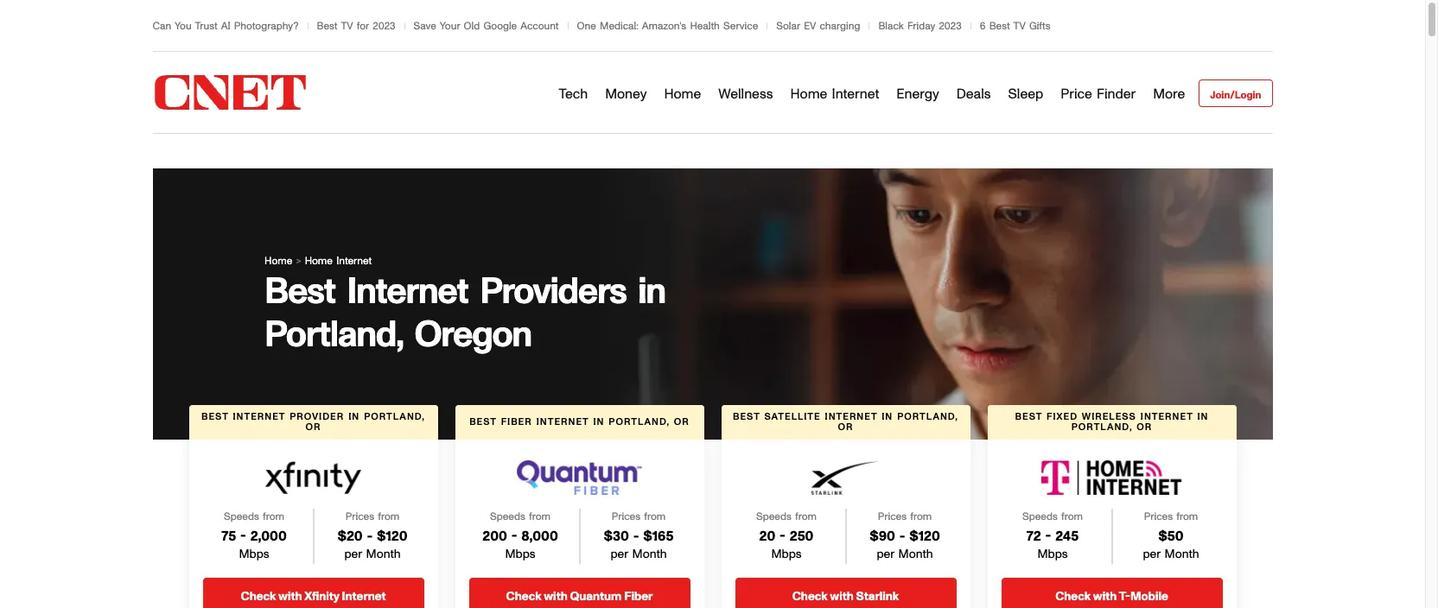 Task type: describe. For each thing, give the bounding box(es) containing it.
- for $90
[[899, 530, 905, 544]]

solar ev charging
[[776, 21, 860, 31]]

mbps for 245
[[1037, 549, 1068, 561]]

starlink
[[856, 591, 899, 604]]

satellite
[[764, 413, 821, 422]]

join/login
[[1210, 90, 1261, 100]]

speeds for 72
[[1022, 512, 1058, 522]]

best satellite internet in portland, or
[[733, 413, 958, 432]]

mbps for 2,000
[[239, 549, 269, 561]]

health
[[690, 21, 720, 31]]

your
[[440, 21, 460, 31]]

can
[[153, 21, 171, 31]]

- for $20
[[367, 530, 373, 544]]

you
[[175, 21, 192, 31]]

home link
[[265, 256, 292, 266]]

best for best internet providers in portland, oregon
[[265, 275, 335, 311]]

check for 250
[[792, 591, 828, 604]]

amazon's
[[642, 21, 686, 31]]

for
[[357, 21, 369, 31]]

save
[[414, 21, 436, 31]]

can you trust ai photography? link
[[153, 21, 299, 31]]

check with starlink button
[[735, 579, 956, 608]]

$50
[[1158, 530, 1184, 544]]

friday
[[907, 21, 935, 31]]

internet left energy
[[832, 87, 879, 101]]

250
[[790, 530, 814, 544]]

speeds from 200 - 8,000 mbps
[[483, 512, 558, 561]]

price
[[1061, 87, 1092, 101]]

home right wellness on the top of the page
[[790, 87, 827, 101]]

check for 245
[[1055, 591, 1091, 604]]

save your old google account
[[414, 21, 559, 31]]

speeds for 200
[[490, 512, 525, 522]]

internet inside best fixed wireless internet in portland, or
[[1141, 413, 1193, 422]]

in for best internet providers in portland, oregon
[[638, 275, 665, 311]]

price finder
[[1061, 87, 1136, 101]]

internet right the fiber on the left bottom of page
[[536, 418, 589, 427]]

black
[[878, 21, 904, 31]]

month for $20
[[366, 549, 401, 561]]

month inside the 'prices from $50 per month'
[[1165, 549, 1199, 561]]

home left home internet link
[[265, 256, 292, 266]]

portland, for best satellite internet in portland, or
[[897, 413, 958, 422]]

from for 72 - 245
[[1061, 512, 1083, 522]]

one
[[577, 21, 596, 31]]

check with xfinity internet button
[[203, 579, 424, 608]]

month for $30
[[632, 549, 667, 561]]

72
[[1026, 530, 1041, 544]]

with for 20 - 250
[[830, 591, 854, 604]]

prices for $20
[[346, 512, 374, 522]]

black friday 2023
[[878, 21, 962, 31]]

best internet providers in portland, oregon
[[265, 275, 665, 354]]

$90
[[870, 530, 895, 544]]

speeds for 75
[[224, 512, 259, 522]]

per for $30
[[611, 549, 628, 561]]

more
[[1153, 87, 1185, 101]]

per for $20
[[344, 549, 362, 561]]

best internet provider in portland, or
[[201, 413, 425, 432]]

or inside best fixed wireless internet in portland, or
[[1137, 423, 1152, 432]]

black friday 2023 link
[[878, 21, 962, 31]]

can you trust ai photography?
[[153, 21, 299, 31]]

prices from $50 per month
[[1143, 512, 1199, 561]]

from for 20 - 250
[[795, 512, 817, 522]]

from for 200 - 8,000
[[529, 512, 550, 522]]

fiber
[[501, 418, 532, 427]]

prices from $90 - $120 per month
[[870, 512, 940, 561]]

- for 200
[[511, 530, 517, 544]]

6 best tv gifts
[[980, 21, 1050, 31]]

in for best satellite internet in portland, or
[[882, 413, 893, 422]]

wellness
[[718, 87, 773, 101]]

cnet image
[[153, 75, 307, 110]]

prices for $50
[[1144, 512, 1173, 522]]

trust
[[195, 21, 218, 31]]

$20
[[337, 530, 363, 544]]

1 tv from the left
[[341, 21, 353, 31]]

photography?
[[234, 21, 299, 31]]

speeds from 72 - 245 mbps
[[1022, 512, 1083, 561]]

trending element
[[153, 0, 1273, 52]]

deals
[[956, 87, 991, 101]]

portland, for best internet provider in portland, or
[[364, 413, 425, 422]]

per for $90
[[877, 549, 894, 561]]

with for 72 - 245
[[1093, 591, 1117, 604]]

month for $90
[[898, 549, 933, 561]]

mbps for 8,000
[[505, 549, 535, 561]]

0 vertical spatial home internet
[[790, 87, 879, 101]]

2 2023 from the left
[[939, 21, 962, 31]]

speeds from 20 - 250 mbps
[[756, 512, 817, 561]]

join/login button
[[1199, 80, 1273, 107]]

best tv for 2023
[[317, 21, 395, 31]]

internet inside best internet providers in portland, oregon
[[347, 275, 468, 311]]

tech
[[559, 87, 588, 101]]

in inside best fixed wireless internet in portland, or
[[1197, 413, 1209, 422]]

home internet link
[[305, 256, 372, 266]]

check with t-mobile button
[[1001, 579, 1222, 608]]

1 2023 from the left
[[373, 21, 395, 31]]

gifts
[[1029, 21, 1050, 31]]

mobile
[[1130, 591, 1168, 604]]

- for $30
[[633, 530, 639, 544]]

old
[[464, 21, 480, 31]]

2 tv from the left
[[1013, 21, 1025, 31]]

check with starlink
[[792, 591, 899, 604]]

portland, inside best fixed wireless internet in portland, or
[[1071, 423, 1132, 432]]

- for 72
[[1045, 530, 1051, 544]]

or for $30 - $165
[[674, 418, 690, 427]]

oregon
[[414, 318, 531, 354]]

portland, for best fiber internet in portland, or
[[609, 418, 670, 427]]

solar
[[776, 21, 800, 31]]

check for 2,000
[[241, 591, 276, 604]]

energy
[[896, 87, 939, 101]]

or for $20 - $120
[[305, 423, 321, 432]]

0 horizontal spatial home internet
[[305, 256, 372, 266]]



Task type: vqa. For each thing, say whether or not it's contained in the screenshot.
Speeds From 200 - 8,000 Mbps
yes



Task type: locate. For each thing, give the bounding box(es) containing it.
- inside prices from $30 - $165 per month
[[633, 530, 639, 544]]

7 - from the left
[[1045, 530, 1051, 544]]

month inside prices from $30 - $165 per month
[[632, 549, 667, 561]]

2023 right for
[[373, 21, 395, 31]]

sleep
[[1008, 87, 1043, 101]]

speeds from 75 - 2,000 mbps
[[221, 512, 287, 561]]

mbps inside speeds from 72 - 245 mbps
[[1037, 549, 1068, 561]]

with left quantum in the left bottom of the page
[[544, 591, 568, 604]]

from inside prices from $30 - $165 per month
[[644, 512, 666, 522]]

internet right satellite
[[825, 413, 877, 422]]

prices for $90
[[878, 512, 907, 522]]

check
[[241, 591, 276, 604], [506, 591, 541, 604], [792, 591, 828, 604], [1055, 591, 1091, 604]]

-
[[240, 530, 246, 544], [367, 530, 373, 544], [511, 530, 517, 544], [633, 530, 639, 544], [780, 530, 785, 544], [899, 530, 905, 544], [1045, 530, 1051, 544]]

best for best fixed wireless internet in portland, or
[[1015, 413, 1042, 422]]

home right home link on the left top of page
[[305, 256, 333, 266]]

2 check from the left
[[506, 591, 541, 604]]

home internet right home link on the left top of page
[[305, 256, 372, 266]]

- right 72
[[1045, 530, 1051, 544]]

1 prices from the left
[[346, 512, 374, 522]]

6 from from the left
[[910, 512, 932, 522]]

finder
[[1097, 87, 1136, 101]]

internet inside best internet provider in portland, or
[[233, 413, 285, 422]]

check left t-
[[1055, 591, 1091, 604]]

best fixed wireless internet in portland, or
[[1015, 413, 1209, 432]]

mbps
[[239, 549, 269, 561], [505, 549, 535, 561], [771, 549, 802, 561], [1037, 549, 1068, 561]]

quantum
[[570, 591, 622, 604]]

1 $120 from the left
[[377, 530, 408, 544]]

prices up $90
[[878, 512, 907, 522]]

per inside the 'prices from $50 per month'
[[1143, 549, 1161, 561]]

from inside the 'prices from $50 per month'
[[1176, 512, 1198, 522]]

one medical: amazon's health service link
[[577, 21, 758, 31]]

month up check with xfinity internet button
[[366, 549, 401, 561]]

3 check from the left
[[792, 591, 828, 604]]

per down $20
[[344, 549, 362, 561]]

3 mbps from the left
[[771, 549, 802, 561]]

service
[[723, 21, 758, 31]]

1 mbps from the left
[[239, 549, 269, 561]]

from inside speeds from 72 - 245 mbps
[[1061, 512, 1083, 522]]

prices up $20
[[346, 512, 374, 522]]

home
[[664, 87, 701, 101], [790, 87, 827, 101], [265, 256, 292, 266], [305, 256, 333, 266]]

prices from $20 - $120 per month
[[337, 512, 408, 561]]

from inside prices from $20 - $120 per month
[[378, 512, 399, 522]]

home internet
[[790, 87, 879, 101], [305, 256, 372, 266]]

speeds inside speeds from 20 - 250 mbps
[[756, 512, 791, 522]]

4 per from the left
[[1143, 549, 1161, 561]]

prices
[[346, 512, 374, 522], [612, 512, 640, 522], [878, 512, 907, 522], [1144, 512, 1173, 522]]

with for 200 - 8,000
[[544, 591, 568, 604]]

tv left gifts
[[1013, 21, 1025, 31]]

with for 75 - 2,000
[[278, 591, 302, 604]]

tv left for
[[341, 21, 353, 31]]

from for $30 - $165
[[644, 512, 666, 522]]

best inside best internet providers in portland, oregon
[[265, 275, 335, 311]]

internet inside button
[[342, 591, 386, 604]]

portland, inside best internet provider in portland, or
[[364, 413, 425, 422]]

5 from from the left
[[795, 512, 817, 522]]

6 - from the left
[[899, 530, 905, 544]]

with inside "button"
[[830, 591, 854, 604]]

5 - from the left
[[780, 530, 785, 544]]

mbps down the 250
[[771, 549, 802, 561]]

245
[[1055, 530, 1079, 544]]

3 speeds from the left
[[756, 512, 791, 522]]

- inside prices from $20 - $120 per month
[[367, 530, 373, 544]]

account
[[520, 21, 559, 31]]

provider
[[290, 413, 344, 422]]

- right "$30"
[[633, 530, 639, 544]]

prices inside prices from $90 - $120 per month
[[878, 512, 907, 522]]

2 from from the left
[[378, 512, 399, 522]]

best inside best internet provider in portland, or
[[201, 413, 229, 422]]

2,000
[[250, 530, 287, 544]]

6 best tv gifts link
[[980, 21, 1050, 31]]

speeds inside speeds from 72 - 245 mbps
[[1022, 512, 1058, 522]]

4 from from the left
[[644, 512, 666, 522]]

- inside prices from $90 - $120 per month
[[899, 530, 905, 544]]

per
[[344, 549, 362, 561], [611, 549, 628, 561], [877, 549, 894, 561], [1143, 549, 1161, 561]]

prices inside prices from $20 - $120 per month
[[346, 512, 374, 522]]

check down the 250
[[792, 591, 828, 604]]

$120 for $90 - $120
[[909, 530, 940, 544]]

2 with from the left
[[544, 591, 568, 604]]

0 horizontal spatial tv
[[341, 21, 353, 31]]

1 from from the left
[[263, 512, 284, 522]]

4 mbps from the left
[[1037, 549, 1068, 561]]

per down "$30"
[[611, 549, 628, 561]]

speeds inside speeds from 75 - 2,000 mbps
[[224, 512, 259, 522]]

month inside prices from $90 - $120 per month
[[898, 549, 933, 561]]

3 per from the left
[[877, 549, 894, 561]]

3 prices from the left
[[878, 512, 907, 522]]

$120 for $20 - $120
[[377, 530, 408, 544]]

internet right xfinity
[[342, 591, 386, 604]]

4 with from the left
[[1093, 591, 1117, 604]]

per down $90
[[877, 549, 894, 561]]

check down speeds from 200 - 8,000 mbps
[[506, 591, 541, 604]]

from for $90 - $120
[[910, 512, 932, 522]]

$120 inside prices from $90 - $120 per month
[[909, 530, 940, 544]]

speeds for 20
[[756, 512, 791, 522]]

save your old google account link
[[414, 21, 559, 31]]

in inside best internet provider in portland, or
[[348, 413, 360, 422]]

month up starlink
[[898, 549, 933, 561]]

internet left provider
[[233, 413, 285, 422]]

internet inside best satellite internet in portland, or
[[825, 413, 877, 422]]

3 month from the left
[[898, 549, 933, 561]]

month inside prices from $20 - $120 per month
[[366, 549, 401, 561]]

portland, inside best internet providers in portland, oregon
[[265, 318, 403, 354]]

with
[[278, 591, 302, 604], [544, 591, 568, 604], [830, 591, 854, 604], [1093, 591, 1117, 604]]

prices up $50
[[1144, 512, 1173, 522]]

6
[[980, 21, 986, 31]]

7 from from the left
[[1061, 512, 1083, 522]]

internet
[[832, 87, 879, 101], [336, 256, 372, 266], [347, 275, 468, 311], [342, 591, 386, 604]]

0 horizontal spatial $120
[[377, 530, 408, 544]]

money
[[605, 87, 647, 101]]

2023 right friday
[[939, 21, 962, 31]]

1 check from the left
[[241, 591, 276, 604]]

best for best tv for 2023
[[317, 21, 337, 31]]

3 with from the left
[[830, 591, 854, 604]]

from for $20 - $120
[[378, 512, 399, 522]]

- inside speeds from 72 - 245 mbps
[[1045, 530, 1051, 544]]

wireless
[[1082, 413, 1136, 422]]

1 horizontal spatial tv
[[1013, 21, 1025, 31]]

in inside best internet providers in portland, oregon
[[638, 275, 665, 311]]

- right 20
[[780, 530, 785, 544]]

3 from from the left
[[529, 512, 550, 522]]

google
[[484, 21, 517, 31]]

check inside button
[[241, 591, 276, 604]]

best tv for 2023 link
[[317, 21, 395, 31]]

4 check from the left
[[1055, 591, 1091, 604]]

or
[[674, 418, 690, 427], [305, 423, 321, 432], [838, 423, 853, 432], [1137, 423, 1152, 432]]

- inside speeds from 75 - 2,000 mbps
[[240, 530, 246, 544]]

month down $50
[[1165, 549, 1199, 561]]

75
[[221, 530, 236, 544]]

portland,
[[265, 318, 403, 354], [364, 413, 425, 422], [897, 413, 958, 422], [609, 418, 670, 427], [1071, 423, 1132, 432]]

best inside best satellite internet in portland, or
[[733, 413, 760, 422]]

1 with from the left
[[278, 591, 302, 604]]

mbps for 250
[[771, 549, 802, 561]]

$165
[[643, 530, 674, 544]]

per inside prices from $20 - $120 per month
[[344, 549, 362, 561]]

$30
[[604, 530, 629, 544]]

from inside speeds from 20 - 250 mbps
[[795, 512, 817, 522]]

or inside best internet provider in portland, or
[[305, 423, 321, 432]]

1 horizontal spatial $120
[[909, 530, 940, 544]]

4 prices from the left
[[1144, 512, 1173, 522]]

mbps down 245
[[1037, 549, 1068, 561]]

with left t-
[[1093, 591, 1117, 604]]

fixed
[[1047, 413, 1078, 422]]

xfinity
[[304, 591, 339, 604]]

speeds up 75
[[224, 512, 259, 522]]

with left xfinity
[[278, 591, 302, 604]]

in
[[638, 275, 665, 311], [348, 413, 360, 422], [882, 413, 893, 422], [1197, 413, 1209, 422], [593, 418, 604, 427]]

- inside speeds from 200 - 8,000 mbps
[[511, 530, 517, 544]]

or inside best satellite internet in portland, or
[[838, 423, 853, 432]]

with inside button
[[278, 591, 302, 604]]

1 speeds from the left
[[224, 512, 259, 522]]

ev
[[804, 21, 816, 31]]

2 month from the left
[[632, 549, 667, 561]]

per inside prices from $30 - $165 per month
[[611, 549, 628, 561]]

check with xfinity internet
[[241, 591, 386, 604]]

with left starlink
[[830, 591, 854, 604]]

4 month from the left
[[1165, 549, 1199, 561]]

mbps inside speeds from 200 - 8,000 mbps
[[505, 549, 535, 561]]

$120 inside prices from $20 - $120 per month
[[377, 530, 408, 544]]

speeds up '200' on the left
[[490, 512, 525, 522]]

prices up "$30"
[[612, 512, 640, 522]]

8 from from the left
[[1176, 512, 1198, 522]]

solar ev charging link
[[776, 21, 860, 31]]

mbps down 8,000
[[505, 549, 535, 561]]

charging
[[820, 21, 860, 31]]

speeds inside speeds from 200 - 8,000 mbps
[[490, 512, 525, 522]]

1 horizontal spatial home internet
[[790, 87, 879, 101]]

mbps inside speeds from 75 - 2,000 mbps
[[239, 549, 269, 561]]

prices for $30
[[612, 512, 640, 522]]

per inside prices from $90 - $120 per month
[[877, 549, 894, 561]]

1 horizontal spatial 2023
[[939, 21, 962, 31]]

home right the money
[[664, 87, 701, 101]]

- right $20
[[367, 530, 373, 544]]

portland, inside best satellite internet in portland, or
[[897, 413, 958, 422]]

home internet down charging
[[790, 87, 879, 101]]

speeds up 20
[[756, 512, 791, 522]]

best
[[317, 21, 337, 31], [989, 21, 1010, 31], [265, 275, 335, 311], [201, 413, 229, 422], [733, 413, 760, 422], [1015, 413, 1042, 422], [469, 418, 497, 427]]

fiber
[[624, 591, 653, 604]]

best inside best fixed wireless internet in portland, or
[[1015, 413, 1042, 422]]

check with t-mobile
[[1055, 591, 1168, 604]]

- for 75
[[240, 530, 246, 544]]

check inside "button"
[[792, 591, 828, 604]]

2 per from the left
[[611, 549, 628, 561]]

from for $50
[[1176, 512, 1198, 522]]

2 speeds from the left
[[490, 512, 525, 522]]

2 $120 from the left
[[909, 530, 940, 544]]

$120 right $90
[[909, 530, 940, 544]]

internet right home link on the left top of page
[[336, 256, 372, 266]]

1 - from the left
[[240, 530, 246, 544]]

20
[[759, 530, 775, 544]]

best fiber internet in portland, or
[[469, 418, 690, 427]]

2 mbps from the left
[[505, 549, 535, 561]]

check with quantum fiber button
[[469, 579, 690, 608]]

- for 20
[[780, 530, 785, 544]]

best for best fiber internet in portland, or
[[469, 418, 497, 427]]

4 - from the left
[[633, 530, 639, 544]]

1 month from the left
[[366, 549, 401, 561]]

portland, for best internet providers in portland, oregon
[[265, 318, 403, 354]]

8,000
[[521, 530, 558, 544]]

1 per from the left
[[344, 549, 362, 561]]

medical:
[[600, 21, 638, 31]]

t-
[[1119, 591, 1130, 604]]

or for $90 - $120
[[838, 423, 853, 432]]

check with quantum fiber
[[506, 591, 653, 604]]

from inside prices from $90 - $120 per month
[[910, 512, 932, 522]]

prices from $30 - $165 per month
[[604, 512, 674, 561]]

0 horizontal spatial 2023
[[373, 21, 395, 31]]

speeds up 72
[[1022, 512, 1058, 522]]

check for 8,000
[[506, 591, 541, 604]]

from
[[263, 512, 284, 522], [378, 512, 399, 522], [529, 512, 550, 522], [644, 512, 666, 522], [795, 512, 817, 522], [910, 512, 932, 522], [1061, 512, 1083, 522], [1176, 512, 1198, 522]]

one medical: amazon's health service
[[577, 21, 758, 31]]

from inside speeds from 200 - 8,000 mbps
[[529, 512, 550, 522]]

- right 75
[[240, 530, 246, 544]]

best for best internet provider in portland, or
[[201, 413, 229, 422]]

check down speeds from 75 - 2,000 mbps
[[241, 591, 276, 604]]

2023
[[373, 21, 395, 31], [939, 21, 962, 31]]

3 - from the left
[[511, 530, 517, 544]]

prices inside prices from $30 - $165 per month
[[612, 512, 640, 522]]

mbps inside speeds from 20 - 250 mbps
[[771, 549, 802, 561]]

- inside speeds from 20 - 250 mbps
[[780, 530, 785, 544]]

from for 75 - 2,000
[[263, 512, 284, 522]]

4 speeds from the left
[[1022, 512, 1058, 522]]

internet right wireless
[[1141, 413, 1193, 422]]

from inside speeds from 75 - 2,000 mbps
[[263, 512, 284, 522]]

$120 right $20
[[377, 530, 408, 544]]

prices inside the 'prices from $50 per month'
[[1144, 512, 1173, 522]]

in inside best satellite internet in portland, or
[[882, 413, 893, 422]]

$120
[[377, 530, 408, 544], [909, 530, 940, 544]]

1 vertical spatial home internet
[[305, 256, 372, 266]]

200
[[483, 530, 507, 544]]

- right '200' on the left
[[511, 530, 517, 544]]

per down $50
[[1143, 549, 1161, 561]]

ai
[[221, 21, 230, 31]]

month down $165
[[632, 549, 667, 561]]

2 prices from the left
[[612, 512, 640, 522]]

providers
[[480, 275, 626, 311]]

- right $90
[[899, 530, 905, 544]]

2 - from the left
[[367, 530, 373, 544]]

internet down home internet link
[[347, 275, 468, 311]]

tv
[[341, 21, 353, 31], [1013, 21, 1025, 31]]

in for best internet provider in portland, or
[[348, 413, 360, 422]]

mbps down 2,000 at the left bottom of page
[[239, 549, 269, 561]]

best for best satellite internet in portland, or
[[733, 413, 760, 422]]

in for best fiber internet in portland, or
[[593, 418, 604, 427]]

price finder link
[[1061, 66, 1136, 121]]



